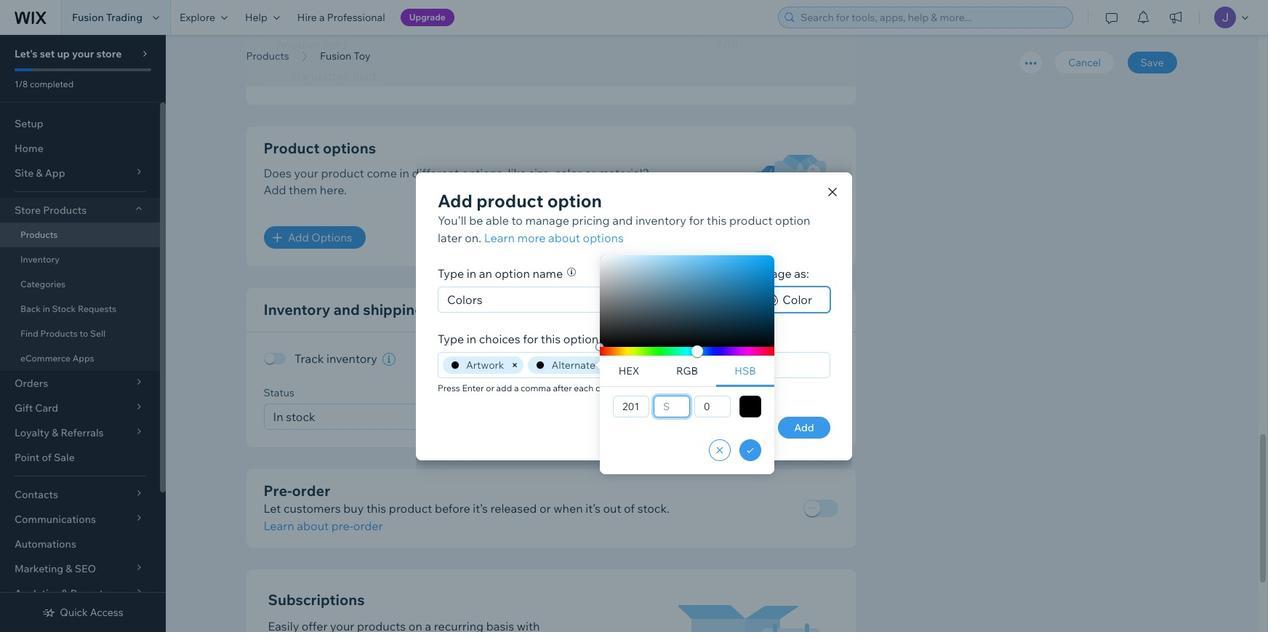 Task type: describe. For each thing, give the bounding box(es) containing it.
1 vertical spatial and
[[334, 301, 360, 319]]

products inside dropdown button
[[43, 204, 87, 217]]

inventory inside the you'll be able to manage pricing and inventory for this product option later on.
[[636, 213, 687, 227]]

able
[[486, 213, 509, 227]]

does your product come in different options, like size, color or material? add them here.
[[264, 166, 650, 197]]

options,
[[462, 166, 506, 181]]

trading
[[106, 11, 143, 24]]

find products to sell
[[20, 328, 106, 339]]

product
[[264, 139, 320, 157]]

buy
[[344, 501, 364, 515]]

sidebar element
[[0, 35, 166, 632]]

let
[[264, 501, 281, 515]]

automations link
[[0, 532, 160, 557]]

options
[[312, 231, 352, 245]]

0 horizontal spatial for
[[523, 331, 539, 346]]

0 horizontal spatial cancel
[[724, 421, 757, 434]]

options inside form
[[323, 139, 376, 157]]

pricing
[[572, 213, 610, 227]]

1/8 completed
[[15, 79, 74, 89]]

fusion for fusion trading
[[72, 11, 104, 24]]

subscriptions
[[268, 590, 365, 609]]

find
[[20, 328, 38, 339]]

pre-
[[264, 481, 292, 499]]

categories
[[20, 279, 66, 290]]

type in an option name
[[438, 266, 563, 280]]

1 horizontal spatial order
[[353, 518, 383, 533]]

size,
[[529, 166, 552, 181]]

field
[[352, 69, 376, 83]]

you'll be able to manage pricing and inventory for this product option later on.
[[438, 213, 811, 245]]

choice.
[[596, 382, 624, 393]]

plus xs image
[[273, 234, 282, 243]]

first time_stores_subsciptions and reccuring orders_calender and box copy image
[[678, 605, 834, 632]]

released
[[491, 501, 537, 515]]

inventory link
[[0, 247, 160, 272]]

save button
[[1128, 52, 1177, 73]]

in for name
[[467, 266, 477, 280]]

hire a professional link
[[289, 0, 394, 35]]

page
[[764, 266, 792, 280]]

quick access
[[60, 606, 123, 619]]

as:
[[795, 266, 810, 280]]

requests
[[78, 303, 116, 314]]

let's set up your store
[[15, 47, 122, 60]]

add for add options
[[288, 231, 309, 245]]

add inside does your product come in different options, like size, color or material? add them here.
[[264, 182, 286, 197]]

alternate
[[552, 358, 596, 371]]

1 vertical spatial or
[[486, 382, 495, 393]]

hire a professional
[[297, 11, 385, 24]]

press enter or add a comma after each choice.
[[438, 382, 624, 393]]

1 horizontal spatial about
[[549, 230, 580, 245]]

sell
[[90, 328, 106, 339]]

different
[[412, 166, 459, 181]]

or for order
[[540, 501, 551, 515]]

in for this
[[467, 331, 477, 346]]

add
[[497, 382, 512, 393]]

add for add product option
[[438, 190, 473, 211]]

1 vertical spatial a
[[514, 382, 519, 393]]

hire
[[297, 11, 317, 24]]

product inside pre-order let customers buy this product before it's released or when it's out of stock. learn about pre-order
[[389, 501, 432, 515]]

about inside pre-order let customers buy this product before it's released or when it's out of stock. learn about pre-order
[[297, 518, 329, 533]]

hsb
[[735, 364, 756, 378]]

rgb button
[[658, 356, 717, 387]]

products inside 'link'
[[40, 328, 78, 339]]

setup link
[[0, 111, 160, 136]]

option right 'an'
[[495, 266, 530, 280]]

like
[[508, 166, 526, 181]]

sku
[[461, 386, 482, 399]]

track
[[295, 352, 324, 366]]

stock
[[52, 303, 76, 314]]

hex button
[[600, 356, 658, 387]]

option inside the you'll be able to manage pricing and inventory for this product option later on.
[[776, 213, 811, 227]]

let's
[[15, 47, 38, 60]]

help
[[245, 11, 268, 24]]

find products to sell link
[[0, 322, 160, 346]]

ecommerce
[[20, 353, 71, 364]]

on.
[[465, 230, 482, 245]]

to inside find products to sell 'link'
[[80, 328, 88, 339]]

each
[[574, 382, 594, 393]]

color
[[783, 292, 813, 307]]

status
[[264, 386, 294, 399]]

point of sale link
[[0, 445, 160, 470]]

them
[[289, 182, 317, 197]]

point
[[15, 451, 40, 464]]

product options
[[264, 139, 376, 157]]

1/8
[[15, 79, 28, 89]]

later
[[438, 230, 462, 245]]

product up list
[[719, 266, 762, 280]]

more
[[518, 230, 546, 245]]

quick access button
[[42, 606, 123, 619]]

fusion trading
[[72, 11, 143, 24]]

products down "store"
[[20, 229, 58, 240]]

after
[[553, 382, 572, 393]]

inventory for inventory and shipping
[[264, 301, 330, 319]]

material?
[[599, 166, 650, 181]]

S field
[[659, 396, 685, 417]]

rgb
[[677, 364, 698, 378]]

e.g., Size or Weight field
[[443, 287, 646, 312]]

0 horizontal spatial products link
[[0, 223, 160, 247]]

pre-order let customers buy this product before it's released or when it's out of stock. learn about pre-order
[[264, 481, 670, 533]]

press
[[438, 382, 460, 393]]



Task type: locate. For each thing, give the bounding box(es) containing it.
upgrade
[[409, 12, 446, 23]]

fusion up mandatory field on the top
[[320, 49, 352, 63]]

categories link
[[0, 272, 160, 297]]

1 vertical spatial for
[[523, 331, 539, 346]]

comma
[[521, 382, 551, 393]]

in left 'an'
[[467, 266, 477, 280]]

2 vertical spatial this
[[367, 501, 386, 515]]

apps
[[73, 353, 94, 364]]

type left 'an'
[[438, 266, 464, 280]]

order down buy
[[353, 518, 383, 533]]

product up here.
[[321, 166, 364, 181]]

0 horizontal spatial fusion
[[72, 11, 104, 24]]

or left add
[[486, 382, 495, 393]]

about down customers on the bottom left of page
[[297, 518, 329, 533]]

it's right before
[[473, 501, 488, 515]]

0 vertical spatial fusion
[[72, 11, 104, 24]]

options up 'come'
[[323, 139, 376, 157]]

of inside pre-order let customers buy this product before it's released or when it's out of stock. learn about pre-order
[[624, 501, 635, 515]]

1 vertical spatial learn
[[264, 518, 294, 533]]

of right "out"
[[624, 501, 635, 515]]

0 vertical spatial a
[[319, 11, 325, 24]]

point of sale
[[15, 451, 75, 464]]

product left before
[[389, 501, 432, 515]]

2 horizontal spatial or
[[585, 166, 596, 181]]

of left "sale" at the bottom left
[[42, 451, 52, 464]]

explore
[[180, 11, 215, 24]]

order up customers on the bottom left of page
[[292, 481, 330, 499]]

option up as:
[[776, 213, 811, 227]]

ecommerce apps
[[20, 353, 94, 364]]

1 horizontal spatial cancel
[[1069, 56, 1101, 69]]

1 horizontal spatial learn
[[484, 230, 515, 245]]

options
[[323, 139, 376, 157], [583, 230, 624, 245]]

enter
[[462, 382, 484, 393]]

your
[[72, 47, 94, 60], [294, 166, 319, 181]]

1 vertical spatial to
[[80, 328, 88, 339]]

order
[[292, 481, 330, 499], [353, 518, 383, 533]]

add
[[264, 182, 286, 197], [438, 190, 473, 211], [288, 231, 309, 245], [795, 421, 815, 434]]

store products button
[[0, 198, 160, 223]]

up
[[57, 47, 70, 60]]

0 vertical spatial products link
[[239, 49, 297, 63]]

0.0 number field
[[664, 404, 815, 429]]

1 horizontal spatial and
[[613, 213, 633, 227]]

hsb button
[[717, 356, 775, 387]]

add inside add options button
[[288, 231, 309, 245]]

this inside the you'll be able to manage pricing and inventory for this product option later on.
[[707, 213, 727, 227]]

type left choices at the left bottom of the page
[[438, 331, 464, 346]]

sale
[[54, 451, 75, 464]]

of inside sidebar element
[[42, 451, 52, 464]]

0 horizontal spatial cancel button
[[711, 416, 770, 438]]

learn more about options link
[[484, 229, 624, 246]]

your inside sidebar element
[[72, 47, 94, 60]]

1 vertical spatial inventory
[[264, 301, 330, 319]]

0 horizontal spatial a
[[319, 11, 325, 24]]

in for as:
[[706, 266, 716, 280]]

1 horizontal spatial your
[[294, 166, 319, 181]]

1 it's from the left
[[473, 501, 488, 515]]

in right 'come'
[[400, 166, 410, 181]]

learn down 'let' in the left bottom of the page
[[264, 518, 294, 533]]

to
[[512, 213, 523, 227], [80, 328, 88, 339]]

for right choices at the left bottom of the page
[[523, 331, 539, 346]]

and inside the you'll be able to manage pricing and inventory for this product option later on.
[[613, 213, 633, 227]]

1 vertical spatial options
[[583, 230, 624, 245]]

here.
[[320, 182, 347, 197]]

an
[[479, 266, 492, 280]]

0 vertical spatial about
[[549, 230, 580, 245]]

0 horizontal spatial inventory
[[20, 254, 60, 265]]

cancel button left save button
[[1056, 52, 1114, 73]]

inventory inside form
[[264, 301, 330, 319]]

color
[[555, 166, 582, 181]]

1 horizontal spatial this
[[541, 331, 561, 346]]

1 vertical spatial inventory
[[327, 352, 377, 366]]

save
[[1141, 56, 1164, 69]]

0 horizontal spatial of
[[42, 451, 52, 464]]

store
[[15, 204, 41, 217]]

1 vertical spatial cancel button
[[711, 416, 770, 438]]

about down manage on the top of page
[[549, 230, 580, 245]]

and right pricing
[[613, 213, 633, 227]]

name
[[533, 266, 563, 280]]

automations
[[15, 538, 76, 551]]

add options button
[[264, 227, 366, 249]]

0 vertical spatial type
[[438, 266, 464, 280]]

this up 'alternate'
[[541, 331, 561, 346]]

option up pricing
[[548, 190, 602, 211]]

1 vertical spatial products link
[[0, 223, 160, 247]]

this up show in product page as:
[[707, 213, 727, 227]]

a right add
[[514, 382, 519, 393]]

form containing product options
[[166, 0, 1269, 632]]

or inside does your product come in different options, like size, color or material? add them here.
[[585, 166, 596, 181]]

inventory inside sidebar element
[[20, 254, 60, 265]]

fusion inside form
[[320, 49, 352, 63]]

products right "store"
[[43, 204, 87, 217]]

ecommerce apps link
[[0, 346, 160, 371]]

H field
[[618, 396, 645, 417]]

in left choices at the left bottom of the page
[[467, 331, 477, 346]]

0 vertical spatial your
[[72, 47, 94, 60]]

add right plus xs icon
[[288, 231, 309, 245]]

and left shipping
[[334, 301, 360, 319]]

when
[[554, 501, 583, 515]]

1 horizontal spatial cancel button
[[1056, 52, 1114, 73]]

0 horizontal spatial order
[[292, 481, 330, 499]]

fusion left trading
[[72, 11, 104, 24]]

set
[[40, 47, 55, 60]]

about
[[549, 230, 580, 245], [297, 518, 329, 533]]

products link down help button at left top
[[239, 49, 297, 63]]

back in stock requests
[[20, 303, 116, 314]]

0 vertical spatial this
[[707, 213, 727, 227]]

0 vertical spatial options
[[323, 139, 376, 157]]

fusion for fusion toy
[[320, 49, 352, 63]]

1 vertical spatial your
[[294, 166, 319, 181]]

0 horizontal spatial to
[[80, 328, 88, 339]]

or inside pre-order let customers buy this product before it's released or when it's out of stock. learn about pre-order
[[540, 501, 551, 515]]

0 horizontal spatial and
[[334, 301, 360, 319]]

inventory right track
[[327, 352, 377, 366]]

2 vertical spatial or
[[540, 501, 551, 515]]

add for add
[[795, 421, 815, 434]]

it's left "out"
[[586, 501, 601, 515]]

mandatory
[[291, 69, 350, 83]]

0 vertical spatial for
[[689, 213, 705, 227]]

tab list
[[600, 356, 775, 387]]

1 vertical spatial of
[[624, 501, 635, 515]]

0 horizontal spatial inventory
[[327, 352, 377, 366]]

B field
[[700, 396, 726, 417]]

None number field
[[709, 32, 785, 58]]

help button
[[236, 0, 289, 35]]

cancel
[[1069, 56, 1101, 69], [724, 421, 757, 434]]

option up 'alternate'
[[564, 331, 599, 346]]

learn down able
[[484, 230, 515, 245]]

come
[[367, 166, 397, 181]]

back
[[20, 303, 41, 314]]

1 horizontal spatial to
[[512, 213, 523, 227]]

1 horizontal spatial a
[[514, 382, 519, 393]]

or right color
[[585, 166, 596, 181]]

0 horizontal spatial about
[[297, 518, 329, 533]]

2 horizontal spatial this
[[707, 213, 727, 227]]

a right hire
[[319, 11, 325, 24]]

inventory and shipping
[[264, 301, 424, 319]]

in right back
[[43, 303, 50, 314]]

product up show in product page as:
[[730, 213, 773, 227]]

shipping
[[363, 301, 424, 319]]

1 horizontal spatial options
[[583, 230, 624, 245]]

stock.
[[638, 501, 670, 515]]

0 horizontal spatial this
[[367, 501, 386, 515]]

color button
[[747, 286, 831, 312]]

1 horizontal spatial or
[[540, 501, 551, 515]]

and
[[613, 213, 633, 227], [334, 301, 360, 319]]

1 horizontal spatial products link
[[239, 49, 297, 63]]

type for type in choices for this option
[[438, 331, 464, 346]]

1 vertical spatial cancel
[[724, 421, 757, 434]]

0 vertical spatial order
[[292, 481, 330, 499]]

1 vertical spatial this
[[541, 331, 561, 346]]

type for type in an option name
[[438, 266, 464, 280]]

store
[[96, 47, 122, 60]]

completed
[[30, 79, 74, 89]]

shipping weight
[[659, 386, 736, 399]]

2 type from the top
[[438, 331, 464, 346]]

this inside pre-order let customers buy this product before it's released or when it's out of stock. learn about pre-order
[[367, 501, 386, 515]]

list
[[709, 292, 728, 307]]

0 horizontal spatial it's
[[473, 501, 488, 515]]

or left when
[[540, 501, 551, 515]]

or
[[585, 166, 596, 181], [486, 382, 495, 393], [540, 501, 551, 515]]

products up ecommerce apps
[[40, 328, 78, 339]]

hex
[[619, 364, 640, 378]]

form
[[166, 0, 1269, 632]]

list button
[[673, 286, 747, 312]]

products inside form
[[246, 49, 289, 63]]

inventory up track
[[264, 301, 330, 319]]

0 vertical spatial inventory
[[636, 213, 687, 227]]

store products
[[15, 204, 87, 217]]

option
[[548, 190, 602, 211], [776, 213, 811, 227], [495, 266, 530, 280], [564, 331, 599, 346]]

in inside sidebar element
[[43, 303, 50, 314]]

options down pricing
[[583, 230, 624, 245]]

product
[[321, 166, 364, 181], [477, 190, 544, 211], [730, 213, 773, 227], [719, 266, 762, 280], [389, 501, 432, 515]]

does
[[264, 166, 292, 181]]

products link down the store products
[[0, 223, 160, 247]]

add inside add 'button'
[[795, 421, 815, 434]]

home link
[[0, 136, 160, 161]]

product inside the you'll be able to manage pricing and inventory for this product option later on.
[[730, 213, 773, 227]]

for
[[689, 213, 705, 227], [523, 331, 539, 346]]

inventory up categories
[[20, 254, 60, 265]]

0 horizontal spatial your
[[72, 47, 94, 60]]

your right up
[[72, 47, 94, 60]]

learn about pre-order link
[[264, 517, 383, 534]]

artwork
[[466, 358, 504, 371]]

lb
[[819, 409, 829, 424]]

customers
[[284, 501, 341, 515]]

fusion toy
[[320, 49, 371, 63]]

to inside the you'll be able to manage pricing and inventory for this product option later on.
[[512, 213, 523, 227]]

or for your
[[585, 166, 596, 181]]

2 it's from the left
[[586, 501, 601, 515]]

1 vertical spatial order
[[353, 518, 383, 533]]

None field
[[620, 352, 826, 377], [269, 404, 423, 429], [466, 404, 636, 429], [620, 352, 826, 377], [269, 404, 423, 429], [466, 404, 636, 429]]

inventory
[[636, 213, 687, 227], [327, 352, 377, 366]]

0 horizontal spatial or
[[486, 382, 495, 393]]

track inventory
[[295, 352, 377, 366]]

cancel button down weight on the right of page
[[711, 416, 770, 438]]

learn inside pre-order let customers buy this product before it's released or when it's out of stock. learn about pre-order
[[264, 518, 294, 533]]

1 horizontal spatial inventory
[[264, 301, 330, 319]]

0 vertical spatial and
[[613, 213, 633, 227]]

0 vertical spatial to
[[512, 213, 523, 227]]

to left sell
[[80, 328, 88, 339]]

add down does
[[264, 182, 286, 197]]

inventory for inventory
[[20, 254, 60, 265]]

before
[[435, 501, 470, 515]]

add up you'll
[[438, 190, 473, 211]]

0 horizontal spatial options
[[323, 139, 376, 157]]

0 vertical spatial inventory
[[20, 254, 60, 265]]

manage
[[526, 213, 570, 227]]

this right buy
[[367, 501, 386, 515]]

0 vertical spatial learn
[[484, 230, 515, 245]]

1 horizontal spatial fusion
[[320, 49, 352, 63]]

in right show
[[706, 266, 716, 280]]

be
[[469, 213, 483, 227]]

cancel left save button
[[1069, 56, 1101, 69]]

products
[[246, 49, 289, 63], [43, 204, 87, 217], [20, 229, 58, 240], [40, 328, 78, 339]]

1 type from the top
[[438, 266, 464, 280]]

product inside does your product come in different options, like size, color or material? add them here.
[[321, 166, 364, 181]]

for inside the you'll be able to manage pricing and inventory for this product option later on.
[[689, 213, 705, 227]]

cancel down b field on the right bottom of the page
[[724, 421, 757, 434]]

add left lb
[[795, 421, 815, 434]]

1 vertical spatial fusion
[[320, 49, 352, 63]]

it's
[[473, 501, 488, 515], [586, 501, 601, 515]]

0 horizontal spatial learn
[[264, 518, 294, 533]]

product up able
[[477, 190, 544, 211]]

your up 'them'
[[294, 166, 319, 181]]

to right able
[[512, 213, 523, 227]]

out
[[603, 501, 622, 515]]

0 vertical spatial or
[[585, 166, 596, 181]]

Search for tools, apps, help & more... field
[[797, 7, 1069, 28]]

products link
[[239, 49, 297, 63], [0, 223, 160, 247]]

this
[[707, 213, 727, 227], [541, 331, 561, 346], [367, 501, 386, 515]]

inventory down material?
[[636, 213, 687, 227]]

0 vertical spatial cancel
[[1069, 56, 1101, 69]]

0 vertical spatial cancel button
[[1056, 52, 1114, 73]]

1 vertical spatial about
[[297, 518, 329, 533]]

tab list containing hex
[[600, 356, 775, 387]]

in inside does your product come in different options, like size, color or material? add them here.
[[400, 166, 410, 181]]

access
[[90, 606, 123, 619]]

1 horizontal spatial inventory
[[636, 213, 687, 227]]

mandatory field
[[291, 69, 376, 83]]

1 horizontal spatial of
[[624, 501, 635, 515]]

1 horizontal spatial it's
[[586, 501, 601, 515]]

1 horizontal spatial for
[[689, 213, 705, 227]]

setup
[[15, 117, 43, 130]]

products down help button at left top
[[246, 49, 289, 63]]

add product option
[[438, 190, 602, 211]]

1 vertical spatial type
[[438, 331, 464, 346]]

choices
[[479, 331, 521, 346]]

0 vertical spatial of
[[42, 451, 52, 464]]

e.g., "What would you like engraved on your watch?" text field
[[268, 32, 687, 58]]

home
[[15, 142, 43, 155]]

for up show
[[689, 213, 705, 227]]

your inside does your product come in different options, like size, color or material? add them here.
[[294, 166, 319, 181]]



Task type: vqa. For each thing, say whether or not it's contained in the screenshot.
1st it's
yes



